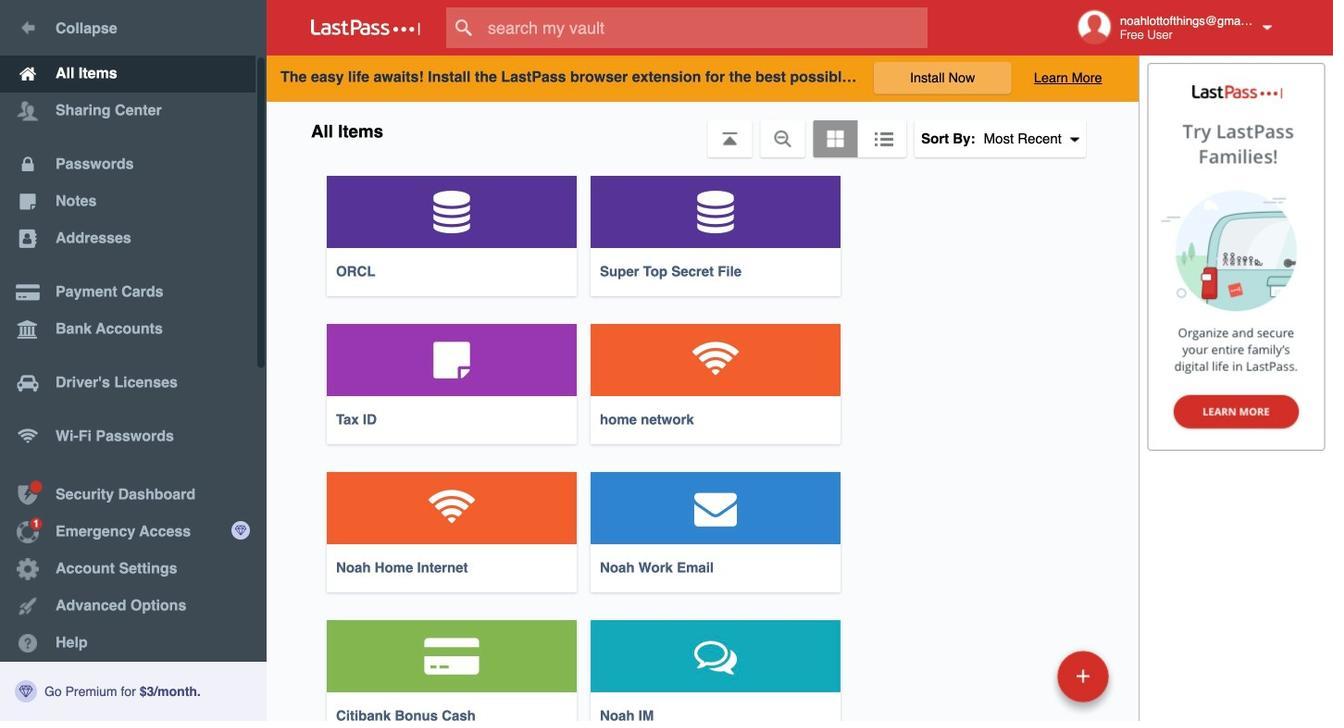Task type: locate. For each thing, give the bounding box(es) containing it.
Search search field
[[446, 7, 964, 48]]

new item element
[[931, 650, 1116, 703]]

search my vault text field
[[446, 7, 964, 48]]



Task type: describe. For each thing, give the bounding box(es) containing it.
new item navigation
[[931, 646, 1121, 722]]

vault options navigation
[[267, 102, 1139, 157]]

main navigation navigation
[[0, 0, 267, 722]]

lastpass image
[[311, 19, 421, 36]]



